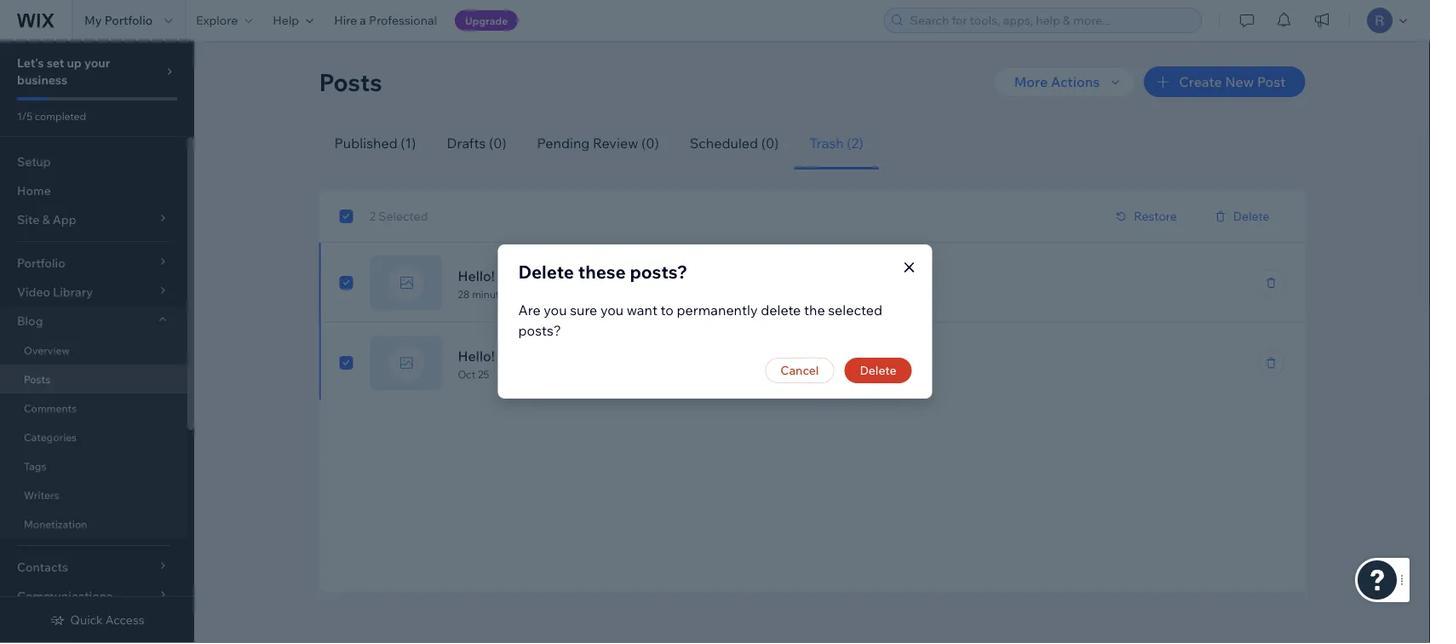 Task type: describe. For each thing, give the bounding box(es) containing it.
home link
[[0, 176, 187, 205]]

home
[[17, 183, 51, 198]]

pending review (0)
[[537, 135, 659, 152]]

overview
[[24, 344, 70, 357]]

1/5 completed
[[17, 109, 86, 122]]

categories
[[24, 431, 77, 443]]

2 selected
[[369, 209, 428, 224]]

help
[[273, 13, 299, 28]]

to
[[661, 302, 674, 319]]

help button
[[263, 0, 324, 41]]

(1)
[[401, 135, 416, 152]]

hire
[[334, 13, 357, 28]]

delete these posts?
[[518, 260, 688, 283]]

published (1)
[[334, 135, 416, 152]]

professional
[[369, 13, 437, 28]]

permanently
[[677, 302, 758, 319]]

are
[[518, 302, 541, 319]]

quick
[[70, 613, 103, 627]]

2
[[369, 209, 376, 224]]

let's set up your business
[[17, 55, 110, 87]]

cancel
[[781, 363, 819, 378]]

create new post
[[1179, 73, 1286, 90]]

overview link
[[0, 336, 187, 365]]

posts inside sidebar element
[[24, 373, 50, 385]]

trash (2)
[[810, 135, 863, 152]]

blog
[[17, 314, 43, 328]]

categories link
[[0, 423, 187, 452]]

these
[[578, 260, 626, 283]]

2 Selected checkbox
[[339, 206, 428, 227]]

ago
[[513, 288, 531, 300]]

drafts (0) button
[[431, 118, 522, 170]]

let's
[[17, 55, 44, 70]]

access
[[105, 613, 145, 627]]

the
[[804, 302, 825, 319]]

(2)
[[847, 135, 863, 152]]

published
[[334, 135, 398, 152]]

a
[[360, 13, 366, 28]]

writers link
[[0, 480, 187, 509]]

restore
[[1134, 209, 1177, 224]]

1 you from the left
[[544, 302, 567, 319]]

restore button
[[1103, 204, 1193, 229]]

oct
[[458, 368, 476, 380]]

minutes
[[472, 288, 510, 300]]

explore
[[196, 13, 238, 28]]

drafts
[[447, 135, 486, 152]]

my
[[84, 13, 102, 28]]

pending
[[537, 135, 590, 152]]

are you sure you want to permanently delete the selected posts?
[[518, 302, 883, 339]]

(0) for scheduled (0)
[[761, 135, 779, 152]]

cancel button
[[765, 358, 834, 383]]

quick access button
[[50, 613, 145, 628]]

hello! oct 25
[[458, 347, 495, 380]]

2 horizontal spatial delete
[[1233, 209, 1270, 224]]



Task type: locate. For each thing, give the bounding box(es) containing it.
0 vertical spatial delete button
[[1203, 204, 1285, 229]]

(0) right review
[[642, 135, 659, 152]]

2 you from the left
[[601, 302, 624, 319]]

0 horizontal spatial (0)
[[489, 135, 507, 152]]

tab list
[[319, 118, 1285, 170]]

2 horizontal spatial (0)
[[761, 135, 779, 152]]

setup
[[17, 154, 51, 169]]

hello! for hello! oct 25
[[458, 347, 495, 364]]

1 horizontal spatial delete button
[[1203, 204, 1285, 229]]

(0) right scheduled
[[761, 135, 779, 152]]

0 horizontal spatial posts
[[24, 373, 50, 385]]

monetization link
[[0, 509, 187, 538]]

posts down hire
[[319, 67, 382, 97]]

1 horizontal spatial you
[[601, 302, 624, 319]]

posts link
[[0, 365, 187, 394]]

1 vertical spatial hello!
[[458, 347, 495, 364]]

1 horizontal spatial delete
[[860, 363, 897, 378]]

post
[[1257, 73, 1286, 90]]

drafts (0)
[[447, 135, 507, 152]]

hello!
[[458, 267, 495, 284], [458, 347, 495, 364]]

my portfolio
[[84, 13, 153, 28]]

portfolio
[[104, 13, 153, 28]]

published (1) button
[[319, 118, 431, 170]]

monetization
[[24, 518, 87, 530]]

trash
[[810, 135, 844, 152]]

hello! inside hello! 28 minutes ago
[[458, 267, 495, 284]]

1 vertical spatial posts?
[[518, 322, 561, 339]]

3 (0) from the left
[[761, 135, 779, 152]]

upgrade button
[[455, 10, 518, 31]]

Search for tools, apps, help & more... field
[[905, 9, 1196, 32]]

hello! up 25
[[458, 347, 495, 364]]

selected
[[828, 302, 883, 319]]

upgrade
[[465, 14, 508, 27]]

review
[[593, 135, 638, 152]]

posts?
[[630, 260, 688, 283], [518, 322, 561, 339]]

create
[[1179, 73, 1222, 90]]

0 vertical spatial posts?
[[630, 260, 688, 283]]

blog button
[[0, 307, 187, 336]]

None checkbox
[[339, 273, 353, 293], [339, 353, 353, 373], [339, 273, 353, 293], [339, 353, 353, 373]]

posts? down are
[[518, 322, 561, 339]]

2 vertical spatial delete
[[860, 363, 897, 378]]

sure
[[570, 302, 597, 319]]

(0) for drafts (0)
[[489, 135, 507, 152]]

posts? up to
[[630, 260, 688, 283]]

pending review (0) button
[[522, 118, 674, 170]]

hello! for hello! 28 minutes ago
[[458, 267, 495, 284]]

hire a professional link
[[324, 0, 447, 41]]

posts down overview
[[24, 373, 50, 385]]

want
[[627, 302, 658, 319]]

new
[[1225, 73, 1254, 90]]

selected
[[378, 209, 428, 224]]

trash (2) button
[[794, 118, 879, 170]]

28
[[458, 288, 470, 300]]

(0) inside button
[[489, 135, 507, 152]]

delete
[[761, 302, 801, 319]]

25
[[478, 368, 489, 380]]

posts
[[319, 67, 382, 97], [24, 373, 50, 385]]

1 (0) from the left
[[489, 135, 507, 152]]

up
[[67, 55, 82, 70]]

business
[[17, 72, 67, 87]]

1 horizontal spatial (0)
[[642, 135, 659, 152]]

delete button
[[1203, 204, 1285, 229], [845, 358, 912, 383]]

tab list containing published (1)
[[319, 118, 1285, 170]]

0 vertical spatial hello!
[[458, 267, 495, 284]]

set
[[47, 55, 64, 70]]

(0)
[[489, 135, 507, 152], [642, 135, 659, 152], [761, 135, 779, 152]]

writers
[[24, 489, 59, 501]]

hire a professional
[[334, 13, 437, 28]]

scheduled (0) button
[[674, 118, 794, 170]]

setup link
[[0, 147, 187, 176]]

hello! up 28
[[458, 267, 495, 284]]

1 horizontal spatial posts?
[[630, 260, 688, 283]]

tags link
[[0, 452, 187, 480]]

comments link
[[0, 394, 187, 423]]

quick access
[[70, 613, 145, 627]]

0 vertical spatial posts
[[319, 67, 382, 97]]

1 vertical spatial posts
[[24, 373, 50, 385]]

1 vertical spatial delete
[[518, 260, 574, 283]]

you right are
[[544, 302, 567, 319]]

you right 'sure'
[[601, 302, 624, 319]]

2 (0) from the left
[[642, 135, 659, 152]]

(0) right drafts
[[489, 135, 507, 152]]

you
[[544, 302, 567, 319], [601, 302, 624, 319]]

2 hello! from the top
[[458, 347, 495, 364]]

1 horizontal spatial posts
[[319, 67, 382, 97]]

hello! 28 minutes ago
[[458, 267, 531, 300]]

completed
[[35, 109, 86, 122]]

1 hello! from the top
[[458, 267, 495, 284]]

create new post button
[[1144, 66, 1306, 97]]

delete
[[1233, 209, 1270, 224], [518, 260, 574, 283], [860, 363, 897, 378]]

your
[[84, 55, 110, 70]]

scheduled (0)
[[690, 135, 779, 152]]

tags
[[24, 460, 46, 472]]

0 horizontal spatial you
[[544, 302, 567, 319]]

posts? inside are you sure you want to permanently delete the selected posts?
[[518, 322, 561, 339]]

1/5
[[17, 109, 33, 122]]

scheduled
[[690, 135, 758, 152]]

0 horizontal spatial delete button
[[845, 358, 912, 383]]

0 horizontal spatial posts?
[[518, 322, 561, 339]]

comments
[[24, 402, 77, 414]]

0 vertical spatial delete
[[1233, 209, 1270, 224]]

0 horizontal spatial delete
[[518, 260, 574, 283]]

sidebar element
[[0, 41, 194, 643]]

1 vertical spatial delete button
[[845, 358, 912, 383]]



Task type: vqa. For each thing, say whether or not it's contained in the screenshot.
Wix
no



